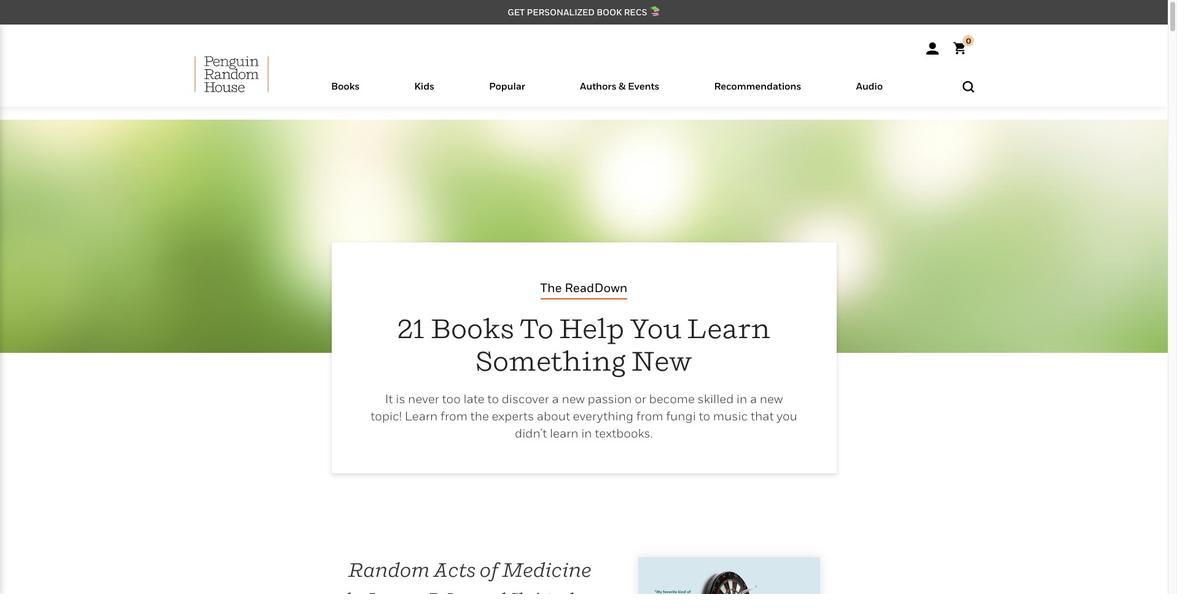 Task type: describe. For each thing, give the bounding box(es) containing it.
passion
[[588, 392, 632, 407]]

learn inside 21 books to help you learn something new
[[687, 312, 771, 345]]

or
[[635, 392, 647, 407]]

get
[[508, 7, 525, 17]]

0 vertical spatial in
[[737, 392, 748, 407]]

random
[[348, 559, 430, 582]]

is
[[396, 392, 405, 407]]

books button
[[304, 77, 387, 107]]

📚
[[650, 7, 661, 17]]

random acts of medicine book cover picture image
[[638, 558, 820, 595]]

kids link
[[414, 80, 435, 107]]

the readdown link
[[541, 279, 628, 300]]

get personalized book recs 📚 link
[[508, 7, 661, 17]]

random acts of medicine link
[[348, 559, 592, 582]]

recs
[[624, 7, 648, 17]]

recommendations link
[[714, 80, 802, 107]]

sign in image
[[927, 42, 939, 55]]

kids button
[[387, 77, 462, 107]]

late
[[464, 392, 485, 407]]

topic!
[[371, 409, 402, 424]]

music
[[713, 409, 748, 424]]

random acts of medicine
[[348, 559, 592, 582]]

acts
[[434, 559, 476, 582]]

kids
[[414, 80, 435, 92]]

too
[[442, 392, 461, 407]]

personalized
[[527, 7, 595, 17]]

21 books to help you learn something new
[[397, 312, 771, 378]]

the readdown
[[541, 281, 628, 295]]

authors & events
[[580, 80, 660, 92]]

search image
[[963, 81, 975, 93]]

get personalized book recs 📚
[[508, 7, 661, 17]]

book
[[597, 7, 622, 17]]

skilled
[[698, 392, 734, 407]]

21
[[397, 312, 425, 345]]

that
[[751, 409, 774, 424]]

audio
[[856, 80, 883, 92]]

experts
[[492, 409, 534, 424]]

1 new from the left
[[562, 392, 585, 407]]

0 horizontal spatial to
[[488, 392, 499, 407]]

help
[[559, 312, 625, 345]]

1 a from the left
[[552, 392, 559, 407]]

readdown
[[565, 281, 628, 295]]

books inside 21 books to help you learn something new
[[431, 312, 515, 345]]

events
[[628, 80, 660, 92]]

everything
[[573, 409, 634, 424]]



Task type: locate. For each thing, give the bounding box(es) containing it.
1 horizontal spatial from
[[637, 409, 664, 424]]

to
[[520, 312, 554, 345]]

1 horizontal spatial learn
[[687, 312, 771, 345]]

0 horizontal spatial new
[[562, 392, 585, 407]]

a
[[552, 392, 559, 407], [750, 392, 757, 407]]

fungi
[[666, 409, 696, 424]]

from down or
[[637, 409, 664, 424]]

the
[[541, 281, 562, 295]]

it is never too late to discover a new passion or become skilled in a new topic! learn from the experts about everything from fungi to music that you didn't learn in textbooks.
[[371, 392, 798, 441]]

&
[[619, 80, 626, 92]]

a up that
[[750, 392, 757, 407]]

1 horizontal spatial new
[[760, 392, 783, 407]]

new
[[632, 345, 693, 378]]

in
[[737, 392, 748, 407], [582, 427, 592, 441]]

to right 'late'
[[488, 392, 499, 407]]

you
[[777, 409, 798, 424]]

to
[[488, 392, 499, 407], [699, 409, 711, 424]]

new up that
[[760, 392, 783, 407]]

1 vertical spatial to
[[699, 409, 711, 424]]

you
[[630, 312, 682, 345]]

1 vertical spatial in
[[582, 427, 592, 441]]

2 a from the left
[[750, 392, 757, 407]]

learn inside it is never too late to discover a new passion or become skilled in a new topic! learn from the experts about everything from fungi to music that you didn't learn in textbooks.
[[405, 409, 438, 424]]

discover
[[502, 392, 549, 407]]

in right learn
[[582, 427, 592, 441]]

0 vertical spatial learn
[[687, 312, 771, 345]]

learn
[[687, 312, 771, 345], [405, 409, 438, 424]]

authors
[[580, 80, 617, 92]]

of
[[480, 559, 499, 582]]

0 horizontal spatial in
[[582, 427, 592, 441]]

popular button
[[462, 77, 553, 107]]

audio button
[[829, 77, 911, 107]]

learn
[[550, 427, 579, 441]]

the
[[471, 409, 489, 424]]

0 horizontal spatial from
[[441, 409, 468, 424]]

penguin random house image
[[195, 56, 268, 93]]

audio link
[[856, 80, 883, 107]]

2 new from the left
[[760, 392, 783, 407]]

1 from from the left
[[441, 409, 468, 424]]

2 from from the left
[[637, 409, 664, 424]]

1 horizontal spatial to
[[699, 409, 711, 424]]

textbooks.
[[595, 427, 653, 441]]

authors & events link
[[580, 80, 660, 107]]

become
[[649, 392, 695, 407]]

1 horizontal spatial in
[[737, 392, 748, 407]]

0 vertical spatial books
[[331, 80, 360, 92]]

about
[[537, 409, 570, 424]]

0 horizontal spatial learn
[[405, 409, 438, 424]]

authors & events button
[[553, 77, 687, 107]]

it
[[385, 392, 393, 407]]

from down too
[[441, 409, 468, 424]]

a up about
[[552, 392, 559, 407]]

new up about
[[562, 392, 585, 407]]

0 horizontal spatial a
[[552, 392, 559, 407]]

never
[[408, 392, 439, 407]]

from
[[441, 409, 468, 424], [637, 409, 664, 424]]

shopping cart image
[[954, 35, 975, 55]]

to down skilled
[[699, 409, 711, 424]]

1 horizontal spatial books
[[431, 312, 515, 345]]

popular
[[489, 80, 526, 92]]

1 horizontal spatial a
[[750, 392, 757, 407]]

in up music
[[737, 392, 748, 407]]

new
[[562, 392, 585, 407], [760, 392, 783, 407]]

0 horizontal spatial books
[[331, 80, 360, 92]]

something
[[476, 345, 626, 378]]

0 vertical spatial to
[[488, 392, 499, 407]]

medicine
[[502, 559, 592, 582]]

didn't
[[515, 427, 547, 441]]

recommendations
[[714, 80, 802, 92]]

recommendations button
[[687, 77, 829, 107]]

books inside dropdown button
[[331, 80, 360, 92]]

main navigation element
[[164, 56, 1004, 107]]

1 vertical spatial learn
[[405, 409, 438, 424]]

books link
[[331, 80, 360, 107]]

1 vertical spatial books
[[431, 312, 515, 345]]

books
[[331, 80, 360, 92], [431, 312, 515, 345]]



Task type: vqa. For each thing, say whether or not it's contained in the screenshot.
essential
no



